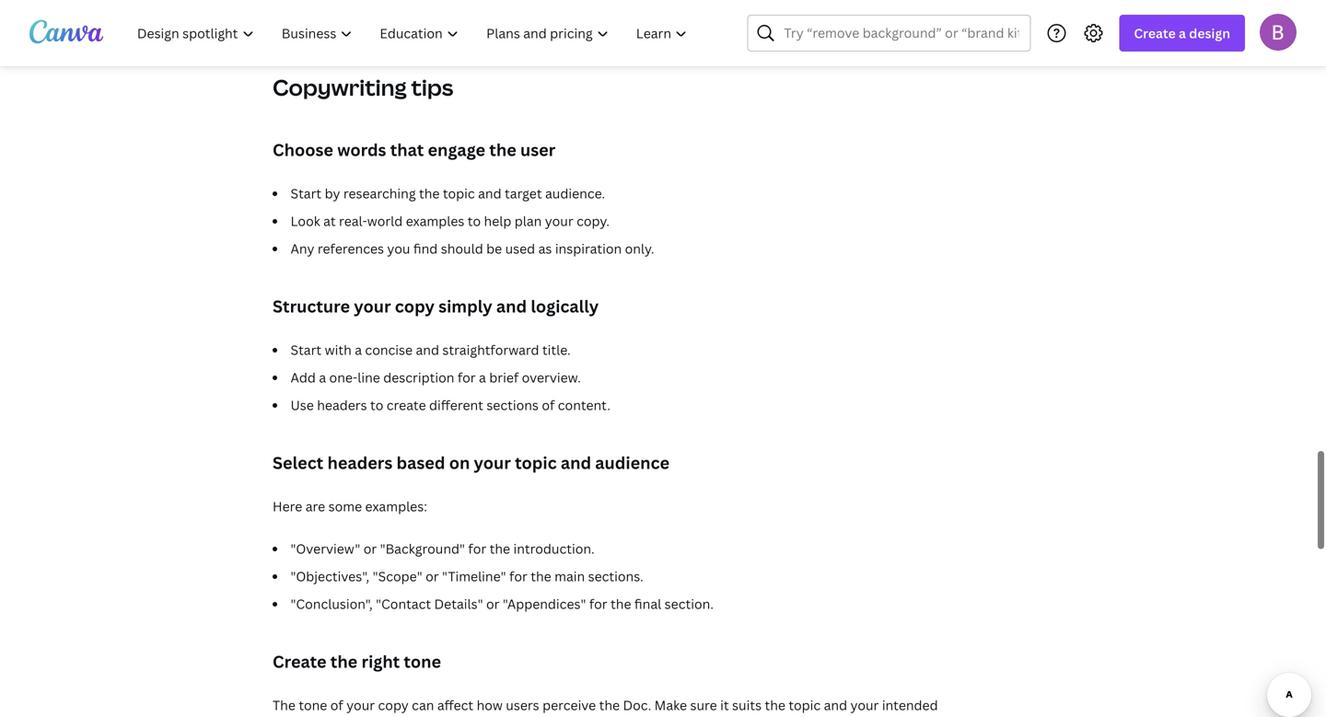 Task type: locate. For each thing, give the bounding box(es) containing it.
for
[[458, 369, 476, 386], [468, 540, 486, 558], [509, 568, 528, 585], [589, 595, 607, 613]]

0 vertical spatial headers
[[317, 396, 367, 414]]

one-
[[329, 369, 358, 386]]

0 horizontal spatial topic
[[443, 185, 475, 202]]

2 horizontal spatial topic
[[789, 697, 821, 714]]

your up be
[[346, 697, 375, 714]]

and left audience
[[561, 452, 591, 474]]

yet down can
[[407, 717, 427, 717]]

headers up here are some examples: at bottom left
[[327, 452, 393, 474]]

the up examples on the top left of the page
[[419, 185, 440, 202]]

0 vertical spatial start
[[291, 185, 322, 202]]

be
[[336, 717, 352, 717]]

of up be
[[330, 697, 343, 714]]

1 vertical spatial to
[[370, 396, 383, 414]]

yet
[[407, 717, 427, 717], [585, 717, 605, 717]]

a left brief
[[479, 369, 486, 386]]

to down line
[[370, 396, 383, 414]]

1 vertical spatial copy
[[378, 697, 409, 714]]

brief
[[489, 369, 519, 386]]

audience.
[[545, 185, 605, 202], [273, 717, 333, 717]]

audience. inside the tone of your copy can affect how users perceive the doc. make sure it suits the topic and your intended audience. be friendly yet informative, educational yet encouraging.
[[273, 717, 333, 717]]

used
[[505, 240, 535, 257]]

your up concise
[[354, 295, 391, 318]]

real-
[[339, 212, 367, 230]]

affect
[[437, 697, 474, 714]]

to left help
[[468, 212, 481, 230]]

Try "remove background" or "brand kit" search field
[[784, 16, 1019, 51]]

0 vertical spatial topic
[[443, 185, 475, 202]]

final
[[634, 595, 662, 613]]

0 horizontal spatial create
[[273, 651, 327, 673]]

encouraging.
[[608, 717, 688, 717]]

users
[[506, 697, 539, 714]]

the left doc.
[[599, 697, 620, 714]]

1 vertical spatial tone
[[299, 697, 327, 714]]

start
[[291, 185, 322, 202], [291, 341, 322, 359]]

create up the
[[273, 651, 327, 673]]

doc.
[[623, 697, 651, 714]]

the left 'user'
[[489, 139, 516, 161]]

0 vertical spatial of
[[542, 396, 555, 414]]

0 horizontal spatial tone
[[299, 697, 327, 714]]

a left design
[[1179, 24, 1186, 42]]

1 horizontal spatial to
[[468, 212, 481, 230]]

2 horizontal spatial or
[[486, 595, 500, 613]]

tone
[[404, 651, 441, 673], [299, 697, 327, 714]]

1 horizontal spatial yet
[[585, 717, 605, 717]]

introduction.
[[513, 540, 595, 558]]

audience. up "copy." on the left top
[[545, 185, 605, 202]]

0 vertical spatial create
[[1134, 24, 1176, 42]]

a right "with"
[[355, 341, 362, 359]]

create left design
[[1134, 24, 1176, 42]]

or up "scope"
[[364, 540, 377, 558]]

the up the "appendices"
[[531, 568, 551, 585]]

start up the add
[[291, 341, 322, 359]]

and
[[478, 185, 502, 202], [496, 295, 527, 318], [416, 341, 439, 359], [561, 452, 591, 474], [824, 697, 847, 714]]

the right suits
[[765, 697, 786, 714]]

headers down one-
[[317, 396, 367, 414]]

a right the add
[[319, 369, 326, 386]]

find
[[413, 240, 438, 257]]

or
[[364, 540, 377, 558], [426, 568, 439, 585], [486, 595, 500, 613]]

and left intended at the bottom right of page
[[824, 697, 847, 714]]

2 vertical spatial or
[[486, 595, 500, 613]]

1 start from the top
[[291, 185, 322, 202]]

copy up start with a concise and straightforward title.
[[395, 295, 435, 318]]

start by researching the topic and target audience.
[[291, 185, 605, 202]]

1 vertical spatial start
[[291, 341, 322, 359]]

headers
[[317, 396, 367, 414], [327, 452, 393, 474]]

0 horizontal spatial yet
[[407, 717, 427, 717]]

the tone of your copy can affect how users perceive the doc. make sure it suits the topic and your intended audience. be friendly yet informative, educational yet encouraging.
[[273, 697, 938, 717]]

only.
[[625, 240, 654, 257]]

structure
[[273, 295, 350, 318]]

look
[[291, 212, 320, 230]]

1 horizontal spatial audience.
[[545, 185, 605, 202]]

content.
[[558, 396, 611, 414]]

1 vertical spatial of
[[330, 697, 343, 714]]

of
[[542, 396, 555, 414], [330, 697, 343, 714]]

1 vertical spatial topic
[[515, 452, 557, 474]]

bob builder image
[[1260, 14, 1297, 50]]

create a design button
[[1119, 15, 1245, 52]]

"objectives",
[[291, 568, 369, 585]]

tone right right
[[404, 651, 441, 673]]

start with a concise and straightforward title.
[[291, 341, 571, 359]]

topic right suits
[[789, 697, 821, 714]]

"appendices"
[[503, 595, 586, 613]]

headers for use
[[317, 396, 367, 414]]

2 vertical spatial topic
[[789, 697, 821, 714]]

for down sections.
[[589, 595, 607, 613]]

to
[[468, 212, 481, 230], [370, 396, 383, 414]]

1 vertical spatial audience.
[[273, 717, 333, 717]]

perceive
[[543, 697, 596, 714]]

0 vertical spatial or
[[364, 540, 377, 558]]

overview.
[[522, 369, 581, 386]]

on
[[449, 452, 470, 474]]

the left the "final"
[[611, 595, 631, 613]]

"contact
[[376, 595, 431, 613]]

start left by
[[291, 185, 322, 202]]

1 vertical spatial or
[[426, 568, 439, 585]]

here are some examples:
[[273, 498, 427, 515]]

0 vertical spatial tone
[[404, 651, 441, 673]]

your right on
[[474, 452, 511, 474]]

create inside dropdown button
[[1134, 24, 1176, 42]]

0 horizontal spatial of
[[330, 697, 343, 714]]

copy up the friendly
[[378, 697, 409, 714]]

with
[[325, 341, 352, 359]]

at
[[323, 212, 336, 230]]

1 horizontal spatial or
[[426, 568, 439, 585]]

look at real-world examples to help plan your copy.
[[291, 212, 610, 230]]

title.
[[542, 341, 571, 359]]

topic
[[443, 185, 475, 202], [515, 452, 557, 474], [789, 697, 821, 714]]

and inside the tone of your copy can affect how users perceive the doc. make sure it suits the topic and your intended audience. be friendly yet informative, educational yet encouraging.
[[824, 697, 847, 714]]

of down overview. at the left of the page
[[542, 396, 555, 414]]

or down "background"
[[426, 568, 439, 585]]

description
[[383, 369, 454, 386]]

straightforward
[[442, 341, 539, 359]]

examples:
[[365, 498, 427, 515]]

0 horizontal spatial audience.
[[273, 717, 333, 717]]

"objectives", "scope" or "timeline" for the main sections.
[[291, 568, 644, 585]]

create a design
[[1134, 24, 1230, 42]]

1 vertical spatial create
[[273, 651, 327, 673]]

use headers to create different sections of content.
[[291, 396, 611, 414]]

"conclusion", "contact details" or "appendices" for the final section.
[[291, 595, 714, 613]]

tone right the
[[299, 697, 327, 714]]

educational
[[508, 717, 582, 717]]

design
[[1189, 24, 1230, 42]]

start for start with a concise and straightforward title.
[[291, 341, 322, 359]]

of inside the tone of your copy can affect how users perceive the doc. make sure it suits the topic and your intended audience. be friendly yet informative, educational yet encouraging.
[[330, 697, 343, 714]]

yet down perceive at the left
[[585, 717, 605, 717]]

1 horizontal spatial tone
[[404, 651, 441, 673]]

some
[[328, 498, 362, 515]]

topic up look at real-world examples to help plan your copy.
[[443, 185, 475, 202]]

copy
[[395, 295, 435, 318], [378, 697, 409, 714]]

logically
[[531, 295, 599, 318]]

that
[[390, 139, 424, 161]]

0 vertical spatial audience.
[[545, 185, 605, 202]]

for up different
[[458, 369, 476, 386]]

1 vertical spatial headers
[[327, 452, 393, 474]]

the
[[489, 139, 516, 161], [419, 185, 440, 202], [490, 540, 510, 558], [531, 568, 551, 585], [611, 595, 631, 613], [330, 651, 358, 673], [599, 697, 620, 714], [765, 697, 786, 714]]

or down "timeline" on the left of page
[[486, 595, 500, 613]]

audience. down the
[[273, 717, 333, 717]]

"overview"
[[291, 540, 360, 558]]

2 start from the top
[[291, 341, 322, 359]]

1 horizontal spatial create
[[1134, 24, 1176, 42]]

0 horizontal spatial or
[[364, 540, 377, 558]]

topic down the sections
[[515, 452, 557, 474]]

help
[[484, 212, 511, 230]]



Task type: vqa. For each thing, say whether or not it's contained in the screenshot.
Creative
no



Task type: describe. For each thing, give the bounding box(es) containing it.
use
[[291, 396, 314, 414]]

and right simply
[[496, 295, 527, 318]]

1 horizontal spatial of
[[542, 396, 555, 414]]

2 yet from the left
[[585, 717, 605, 717]]

words
[[337, 139, 386, 161]]

intended
[[882, 697, 938, 714]]

and up help
[[478, 185, 502, 202]]

select headers based on your topic and audience
[[273, 452, 670, 474]]

choose words that engage the user
[[273, 139, 556, 161]]

create
[[387, 396, 426, 414]]

main
[[555, 568, 585, 585]]

engage
[[428, 139, 485, 161]]

the up "timeline" on the left of page
[[490, 540, 510, 558]]

copywriting tips
[[273, 72, 453, 102]]

make
[[655, 697, 687, 714]]

can
[[412, 697, 434, 714]]

sections.
[[588, 568, 644, 585]]

world
[[367, 212, 403, 230]]

how
[[477, 697, 503, 714]]

"timeline"
[[442, 568, 506, 585]]

sections
[[487, 396, 539, 414]]

be
[[486, 240, 502, 257]]

any references you find should be used as inspiration only.
[[291, 240, 654, 257]]

0 vertical spatial to
[[468, 212, 481, 230]]

1 horizontal spatial topic
[[515, 452, 557, 474]]

inspiration
[[555, 240, 622, 257]]

"background"
[[380, 540, 465, 558]]

start for start by researching the topic and target audience.
[[291, 185, 322, 202]]

top level navigation element
[[125, 15, 703, 52]]

the
[[273, 697, 296, 714]]

references
[[318, 240, 384, 257]]

details"
[[434, 595, 483, 613]]

examples
[[406, 212, 465, 230]]

copy inside the tone of your copy can affect how users perceive the doc. make sure it suits the topic and your intended audience. be friendly yet informative, educational yet encouraging.
[[378, 697, 409, 714]]

for up "timeline" on the left of page
[[468, 540, 486, 558]]

topic inside the tone of your copy can affect how users perceive the doc. make sure it suits the topic and your intended audience. be friendly yet informative, educational yet encouraging.
[[789, 697, 821, 714]]

add a one-line description for a brief overview.
[[291, 369, 581, 386]]

for up the "conclusion", "contact details" or "appendices" for the final section.
[[509, 568, 528, 585]]

concise
[[365, 341, 413, 359]]

friendly
[[355, 717, 404, 717]]

your left intended at the bottom right of page
[[851, 697, 879, 714]]

plan
[[515, 212, 542, 230]]

tone inside the tone of your copy can affect how users perceive the doc. make sure it suits the topic and your intended audience. be friendly yet informative, educational yet encouraging.
[[299, 697, 327, 714]]

line
[[358, 369, 380, 386]]

right
[[361, 651, 400, 673]]

section.
[[665, 595, 714, 613]]

choose
[[273, 139, 333, 161]]

any
[[291, 240, 314, 257]]

based
[[396, 452, 445, 474]]

simply
[[439, 295, 492, 318]]

different
[[429, 396, 483, 414]]

create for create the right tone
[[273, 651, 327, 673]]

are
[[305, 498, 325, 515]]

audience
[[595, 452, 670, 474]]

by
[[325, 185, 340, 202]]

you
[[387, 240, 410, 257]]

1 yet from the left
[[407, 717, 427, 717]]

copywriting
[[273, 72, 407, 102]]

should
[[441, 240, 483, 257]]

the left right
[[330, 651, 358, 673]]

add
[[291, 369, 316, 386]]

here
[[273, 498, 302, 515]]

"conclusion",
[[291, 595, 373, 613]]

structure your copy simply and logically
[[273, 295, 599, 318]]

create the right tone
[[273, 651, 441, 673]]

0 horizontal spatial to
[[370, 396, 383, 414]]

copy.
[[577, 212, 610, 230]]

sure
[[690, 697, 717, 714]]

0 vertical spatial copy
[[395, 295, 435, 318]]

target
[[505, 185, 542, 202]]

your up as
[[545, 212, 573, 230]]

and up add a one-line description for a brief overview.
[[416, 341, 439, 359]]

suits
[[732, 697, 762, 714]]

informative,
[[430, 717, 505, 717]]

user
[[520, 139, 556, 161]]

"scope"
[[373, 568, 422, 585]]

headers for select
[[327, 452, 393, 474]]

create for create a design
[[1134, 24, 1176, 42]]

tips
[[411, 72, 453, 102]]

as
[[538, 240, 552, 257]]

researching
[[343, 185, 416, 202]]

"overview" or "background" for the introduction.
[[291, 540, 595, 558]]

select
[[273, 452, 323, 474]]

a inside dropdown button
[[1179, 24, 1186, 42]]



